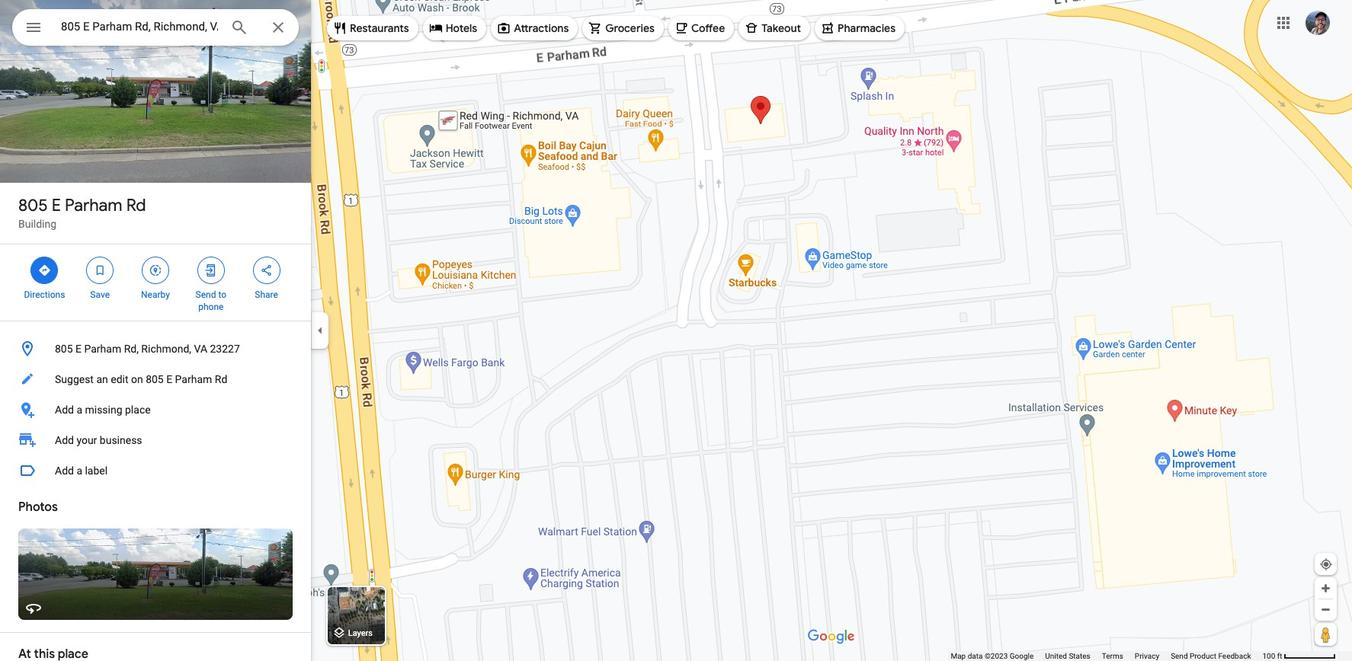 Task type: locate. For each thing, give the bounding box(es) containing it.
united states
[[1045, 652, 1090, 661]]

send inside send to phone
[[196, 290, 216, 300]]

1 horizontal spatial e
[[75, 343, 82, 355]]

zoom in image
[[1320, 583, 1331, 594]]

 button
[[12, 9, 55, 49]]

united
[[1045, 652, 1067, 661]]

e
[[52, 195, 61, 216], [75, 343, 82, 355], [166, 373, 172, 386]]

a
[[76, 404, 82, 416], [76, 465, 82, 477]]

photos
[[18, 500, 58, 515]]

a for label
[[76, 465, 82, 477]]

send
[[196, 290, 216, 300], [1171, 652, 1188, 661]]

data
[[968, 652, 983, 661]]

groceries
[[605, 21, 655, 35]]

hotels
[[446, 21, 477, 35]]

805 e parham rd, richmond, va 23227
[[55, 343, 240, 355]]

23227
[[210, 343, 240, 355]]

2 a from the top
[[76, 465, 82, 477]]

send left "product"
[[1171, 652, 1188, 661]]

add
[[55, 404, 74, 416], [55, 434, 74, 447], [55, 465, 74, 477]]

parham left rd, at the bottom of the page
[[84, 343, 121, 355]]

1 horizontal spatial 805
[[55, 343, 73, 355]]

805 right on
[[146, 373, 164, 386]]

add for add a label
[[55, 465, 74, 477]]

e up building
[[52, 195, 61, 216]]

google
[[1010, 652, 1034, 661]]

add left your
[[55, 434, 74, 447]]

0 horizontal spatial e
[[52, 195, 61, 216]]

add down suggest
[[55, 404, 74, 416]]

send inside button
[[1171, 652, 1188, 661]]

show your location image
[[1319, 558, 1333, 572]]

2 vertical spatial parham
[[175, 373, 212, 386]]

100
[[1262, 652, 1275, 661]]

footer containing map data ©2023 google
[[951, 652, 1262, 662]]

2 vertical spatial add
[[55, 465, 74, 477]]

1 horizontal spatial send
[[1171, 652, 1188, 661]]

805 E Parham Rd, Richmond, VA 23227 field
[[12, 9, 299, 46]]

a left label
[[76, 465, 82, 477]]

restaurants
[[350, 21, 409, 35]]

805 inside 805 e parham rd building
[[18, 195, 48, 216]]

1 vertical spatial 805
[[55, 343, 73, 355]]

actions for 805 e parham rd region
[[0, 245, 311, 321]]

add a label button
[[0, 456, 311, 486]]

rd
[[126, 195, 146, 216], [215, 373, 227, 386]]

send up phone
[[196, 290, 216, 300]]

save
[[90, 290, 110, 300]]

add left label
[[55, 465, 74, 477]]

takeout button
[[739, 10, 810, 46]]

share
[[255, 290, 278, 300]]

parham
[[65, 195, 122, 216], [84, 343, 121, 355], [175, 373, 212, 386]]

map data ©2023 google
[[951, 652, 1034, 661]]

add your business
[[55, 434, 142, 447]]

a left missing
[[76, 404, 82, 416]]

send for send product feedback
[[1171, 652, 1188, 661]]

0 vertical spatial rd
[[126, 195, 146, 216]]

rd inside button
[[215, 373, 227, 386]]

e down richmond,
[[166, 373, 172, 386]]

privacy button
[[1135, 652, 1159, 662]]

©2023
[[985, 652, 1008, 661]]

building
[[18, 218, 56, 230]]

1 horizontal spatial rd
[[215, 373, 227, 386]]

add inside button
[[55, 404, 74, 416]]

2 horizontal spatial e
[[166, 373, 172, 386]]

None field
[[61, 18, 218, 36]]

label
[[85, 465, 108, 477]]

1 vertical spatial send
[[1171, 652, 1188, 661]]

e inside 805 e parham rd building
[[52, 195, 61, 216]]

0 vertical spatial parham
[[65, 195, 122, 216]]

footer
[[951, 652, 1262, 662]]

1 vertical spatial e
[[75, 343, 82, 355]]

parham inside 805 e parham rd building
[[65, 195, 122, 216]]

0 vertical spatial 805
[[18, 195, 48, 216]]

0 vertical spatial add
[[55, 404, 74, 416]]

a inside button
[[76, 465, 82, 477]]

edit
[[111, 373, 128, 386]]

 search field
[[12, 9, 299, 49]]

0 horizontal spatial send
[[196, 290, 216, 300]]

1 vertical spatial a
[[76, 465, 82, 477]]

coffee button
[[668, 10, 734, 46]]

0 vertical spatial a
[[76, 404, 82, 416]]

2 horizontal spatial 805
[[146, 373, 164, 386]]

0 vertical spatial send
[[196, 290, 216, 300]]

2 add from the top
[[55, 434, 74, 447]]

your
[[76, 434, 97, 447]]

rd inside 805 e parham rd building
[[126, 195, 146, 216]]

send to phone
[[196, 290, 226, 312]]

add inside button
[[55, 465, 74, 477]]

1 a from the top
[[76, 404, 82, 416]]

e up suggest
[[75, 343, 82, 355]]

pharmacies
[[838, 21, 896, 35]]

suggest an edit on 805 e parham rd
[[55, 373, 227, 386]]

terms
[[1102, 652, 1123, 661]]

1 vertical spatial rd
[[215, 373, 227, 386]]

united states button
[[1045, 652, 1090, 662]]

pharmacies button
[[815, 10, 905, 46]]

805 up suggest
[[55, 343, 73, 355]]

map
[[951, 652, 966, 661]]

none field inside "805 e parham rd, richmond, va 23227" field
[[61, 18, 218, 36]]

a inside button
[[76, 404, 82, 416]]

1 add from the top
[[55, 404, 74, 416]]

hotels button
[[423, 10, 486, 46]]

directions
[[24, 290, 65, 300]]

place
[[125, 404, 151, 416]]

3 add from the top
[[55, 465, 74, 477]]

add for add your business
[[55, 434, 74, 447]]

1 vertical spatial add
[[55, 434, 74, 447]]

1 vertical spatial parham
[[84, 343, 121, 355]]

0 horizontal spatial rd
[[126, 195, 146, 216]]

product
[[1190, 652, 1216, 661]]

an
[[96, 373, 108, 386]]

0 horizontal spatial 805
[[18, 195, 48, 216]]

805
[[18, 195, 48, 216], [55, 343, 73, 355], [146, 373, 164, 386]]

va
[[194, 343, 207, 355]]

on
[[131, 373, 143, 386]]

parham down va
[[175, 373, 212, 386]]

805 up building
[[18, 195, 48, 216]]

parham up  in the top left of the page
[[65, 195, 122, 216]]

zoom out image
[[1320, 604, 1331, 616]]


[[38, 262, 51, 279]]

0 vertical spatial e
[[52, 195, 61, 216]]



Task type: vqa. For each thing, say whether or not it's contained in the screenshot.
middle the 805
yes



Task type: describe. For each thing, give the bounding box(es) containing it.
100 ft
[[1262, 652, 1282, 661]]


[[149, 262, 162, 279]]

phone
[[198, 302, 224, 312]]

2 vertical spatial 805
[[146, 373, 164, 386]]


[[93, 262, 107, 279]]

feedback
[[1218, 652, 1251, 661]]

privacy
[[1135, 652, 1159, 661]]

add a missing place button
[[0, 395, 311, 425]]

ft
[[1277, 652, 1282, 661]]

e for rd,
[[75, 343, 82, 355]]

805 for rd
[[18, 195, 48, 216]]

send product feedback button
[[1171, 652, 1251, 662]]

suggest
[[55, 373, 94, 386]]

805 e parham rd main content
[[0, 0, 311, 662]]

business
[[100, 434, 142, 447]]

add a label
[[55, 465, 108, 477]]

terms button
[[1102, 652, 1123, 662]]

coffee
[[691, 21, 725, 35]]

google account: cj baylor  
(christian.baylor@adept.ai) image
[[1306, 10, 1330, 35]]

e for rd
[[52, 195, 61, 216]]


[[24, 17, 43, 38]]

collapse side panel image
[[312, 322, 328, 339]]

suggest an edit on 805 e parham rd button
[[0, 364, 311, 395]]

add your business link
[[0, 425, 311, 456]]

add a missing place
[[55, 404, 151, 416]]

805 e parham rd building
[[18, 195, 146, 230]]

2 vertical spatial e
[[166, 373, 172, 386]]

attractions
[[514, 21, 569, 35]]

missing
[[85, 404, 122, 416]]

a for missing
[[76, 404, 82, 416]]

google maps element
[[0, 0, 1352, 662]]

send for send to phone
[[196, 290, 216, 300]]

attractions button
[[491, 10, 578, 46]]

restaurants button
[[327, 10, 418, 46]]

805 for rd,
[[55, 343, 73, 355]]

100 ft button
[[1262, 652, 1336, 661]]

footer inside the google maps element
[[951, 652, 1262, 662]]

parham for rd
[[65, 195, 122, 216]]

to
[[218, 290, 226, 300]]

add for add a missing place
[[55, 404, 74, 416]]

show street view coverage image
[[1315, 623, 1337, 646]]


[[204, 262, 218, 279]]

states
[[1069, 652, 1090, 661]]

takeout
[[762, 21, 801, 35]]

send product feedback
[[1171, 652, 1251, 661]]

parham for rd,
[[84, 343, 121, 355]]

rd,
[[124, 343, 139, 355]]

groceries button
[[582, 10, 664, 46]]

layers
[[348, 629, 373, 639]]


[[260, 262, 273, 279]]

nearby
[[141, 290, 170, 300]]

richmond,
[[141, 343, 191, 355]]

805 e parham rd, richmond, va 23227 button
[[0, 334, 311, 364]]



